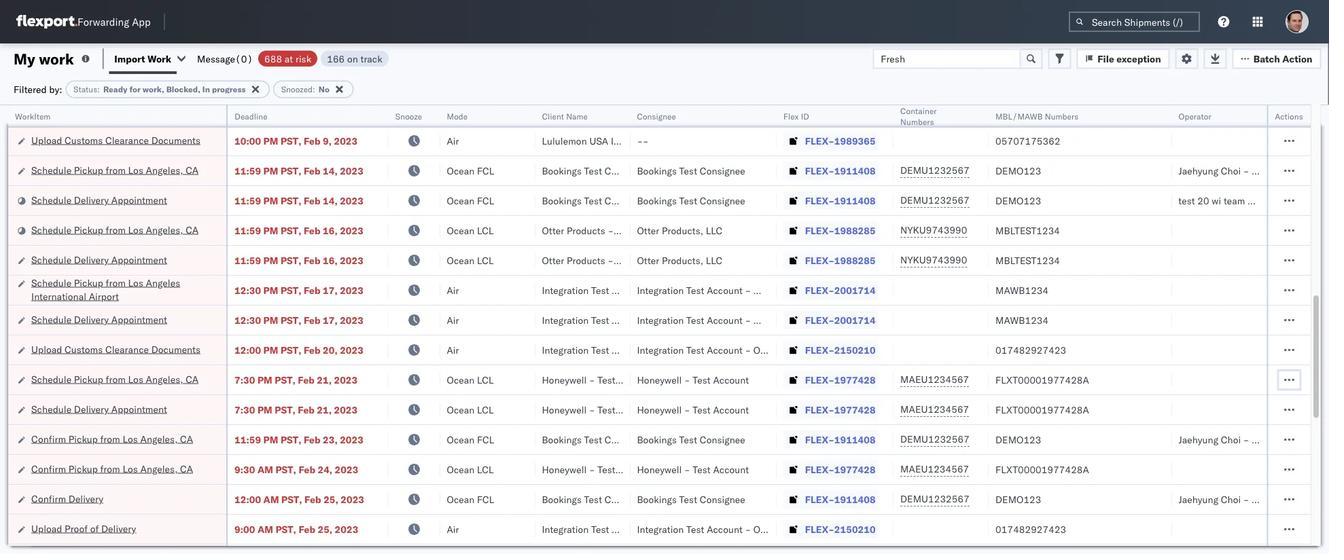 Task type: locate. For each thing, give the bounding box(es) containing it.
0 vertical spatial upload customs clearance documents
[[31, 134, 200, 146]]

1 vertical spatial schedule pickup from los angeles, ca
[[31, 224, 199, 236]]

0 vertical spatial llc
[[706, 225, 723, 236]]

2 demo123 from the top
[[996, 195, 1041, 207]]

confirm delivery button down by:
[[31, 104, 103, 119]]

1 appointment from the top
[[111, 194, 167, 206]]

workitem button
[[8, 108, 213, 122]]

flex-1911408 for schedule delivery appointment
[[805, 195, 876, 207]]

1 ocean fcl from the top
[[447, 105, 494, 117]]

flex-2150210 button
[[783, 341, 878, 360], [783, 341, 878, 360], [783, 520, 878, 539], [783, 520, 878, 539]]

0 vertical spatial integration test account - western digital
[[637, 284, 820, 296]]

017482927423 for 12:00 pm pst, feb 20, 2023
[[996, 344, 1066, 356]]

2 flex-1911408 from the top
[[805, 195, 876, 207]]

4 ocean fcl from the top
[[447, 434, 494, 446]]

delivery for 11:59 pm pst, feb 14, 2023
[[74, 194, 109, 206]]

0 vertical spatial documents
[[151, 134, 200, 146]]

Search Work text field
[[873, 49, 1021, 69]]

container numbers button
[[894, 103, 975, 127]]

0 vertical spatial mbltest1234
[[996, 225, 1060, 236]]

0 vertical spatial confirm delivery
[[31, 104, 103, 116]]

1 17, from the top
[[323, 284, 338, 296]]

flex-1989365
[[805, 135, 876, 147]]

import
[[114, 53, 145, 65]]

confirm delivery button for 12:00 am pst, feb 25, 2023
[[31, 492, 103, 507]]

lagerfeld
[[773, 105, 814, 117]]

1 vertical spatial 21,
[[317, 404, 332, 416]]

0 vertical spatial clearance
[[105, 134, 149, 146]]

otter products, llc
[[637, 225, 723, 236], [637, 254, 723, 266]]

21, down 20,
[[317, 374, 332, 386]]

snooze
[[395, 111, 422, 121]]

7:30 down 12:00 pm pst, feb 20, 2023
[[234, 374, 255, 386]]

17, for schedule delivery appointment
[[323, 314, 338, 326]]

0 vertical spatial confirm pickup from los angeles, ca link
[[31, 432, 193, 446]]

0 vertical spatial 11:59 pm pst, feb 16, 2023
[[234, 225, 363, 236]]

flex-1989365 button
[[783, 131, 878, 151], [783, 131, 878, 151]]

3 1911408 from the top
[[834, 434, 876, 446]]

2 upload customs clearance documents from the top
[[31, 343, 200, 355]]

2150210
[[834, 344, 876, 356], [834, 524, 876, 535]]

1 vertical spatial flex-2150210
[[805, 524, 876, 535]]

1 vertical spatial otter products - test account
[[542, 254, 672, 266]]

1 vertical spatial integration test account - western digital
[[637, 314, 820, 326]]

confirm delivery link up proof
[[31, 492, 103, 506]]

1 vertical spatial otter products, llc
[[637, 254, 723, 266]]

pickup for 11:59 pm pst, feb 14, 2023
[[74, 164, 103, 176]]

am right 9:30
[[257, 464, 273, 476]]

1 vertical spatial flex-2001714
[[805, 314, 876, 326]]

1 vertical spatial flxt00001977428a
[[996, 404, 1089, 416]]

0 vertical spatial digital
[[792, 284, 820, 296]]

0 vertical spatial customs
[[65, 134, 103, 146]]

1 vertical spatial 1988285
[[834, 254, 876, 266]]

forwarding app
[[77, 15, 151, 28]]

1 017482927423 from the top
[[996, 344, 1066, 356]]

demo123 for schedule delivery appointment
[[996, 195, 1041, 207]]

schedule delivery appointment link
[[31, 193, 167, 207], [31, 253, 167, 267], [31, 313, 167, 326], [31, 403, 167, 416]]

5 resize handle column header from the left
[[614, 105, 630, 554]]

numbers up 05707175362
[[1045, 111, 1079, 121]]

airport
[[89, 290, 119, 302]]

1 horizontal spatial :
[[313, 84, 315, 94]]

customs for 2nd upload customs clearance documents button from the bottom of the page
[[65, 134, 103, 146]]

2 vertical spatial flxt00001977428a
[[996, 464, 1089, 476]]

1 upload customs clearance documents link from the top
[[31, 134, 200, 147]]

1 : from the left
[[97, 84, 100, 94]]

4 air from the top
[[447, 344, 459, 356]]

7:30 up 9:30
[[234, 404, 255, 416]]

0 vertical spatial 7:30
[[234, 374, 255, 386]]

integration test account - karl lagerfeld
[[637, 105, 814, 117]]

3 1977428 from the top
[[834, 464, 876, 476]]

schedule delivery appointment
[[31, 194, 167, 206], [31, 254, 167, 266], [31, 314, 167, 325], [31, 403, 167, 415]]

2 vertical spatial 1977428
[[834, 464, 876, 476]]

:
[[97, 84, 100, 94], [313, 84, 315, 94]]

0 horizontal spatial numbers
[[900, 117, 934, 127]]

schedule pickup from los angeles, ca for 7:30 pm pst, feb 21, 2023
[[31, 373, 199, 385]]

1989365
[[834, 135, 876, 147]]

my
[[14, 49, 35, 68]]

flex-1988285 button
[[783, 221, 878, 240], [783, 221, 878, 240], [783, 251, 878, 270], [783, 251, 878, 270]]

upload down workitem
[[31, 134, 62, 146]]

schedule delivery appointment for 12:30 pm pst, feb 17, 2023
[[31, 314, 167, 325]]

12:00 for 12:00 pm pst, feb 20, 2023
[[234, 344, 261, 356]]

0 vertical spatial confirm pickup from los angeles, ca
[[31, 433, 193, 445]]

3 ocean fcl from the top
[[447, 195, 494, 207]]

upload customs clearance documents link down airport
[[31, 343, 200, 356]]

1 fcl from the top
[[477, 105, 494, 117]]

1 vertical spatial documents
[[151, 343, 200, 355]]

1 vertical spatial 12:30
[[234, 314, 261, 326]]

2 vertical spatial maeu1234567
[[900, 463, 969, 475]]

pickup for 7:30 pm pst, feb 21, 2023
[[74, 373, 103, 385]]

0 vertical spatial upload customs clearance documents button
[[31, 134, 200, 148]]

9:00 am pst, feb 25, 2023
[[234, 524, 358, 535]]

0 vertical spatial 14,
[[323, 165, 338, 177]]

air for documents
[[447, 135, 459, 147]]

1988285
[[834, 225, 876, 236], [834, 254, 876, 266]]

am for 9:00
[[257, 524, 273, 535]]

no
[[319, 84, 329, 94]]

delivery inside "button"
[[101, 523, 136, 535]]

customs down the workitem button
[[65, 134, 103, 146]]

flex-2130384
[[805, 105, 876, 117]]

1 vertical spatial 1977428
[[834, 404, 876, 416]]

0 vertical spatial nyku9743990
[[900, 105, 967, 117]]

7:30 pm pst, feb 21, 2023 up 11:59 pm pst, feb 23, 2023 on the bottom of page
[[234, 404, 358, 416]]

0 vertical spatial 17,
[[323, 284, 338, 296]]

angeles, for 7:30 pm pst, feb 21, 2023
[[146, 373, 183, 385]]

ca
[[186, 164, 199, 176], [186, 224, 199, 236], [186, 373, 199, 385], [180, 433, 193, 445], [180, 463, 193, 475]]

3 schedule pickup from los angeles, ca button from the top
[[31, 373, 199, 388]]

confirm delivery button up proof
[[31, 492, 103, 507]]

confirm
[[31, 104, 66, 116], [31, 433, 66, 445], [31, 463, 66, 475], [31, 493, 66, 505]]

flex-2001714 button
[[783, 281, 878, 300], [783, 281, 878, 300], [783, 311, 878, 330], [783, 311, 878, 330]]

1 1977428 from the top
[[834, 374, 876, 386]]

pickup inside schedule pickup from los angeles international airport
[[74, 277, 103, 289]]

delivery for 11:59 pm pst, feb 16, 2023
[[74, 254, 109, 266]]

confirm delivery link down by:
[[31, 104, 103, 117]]

upload left proof
[[31, 523, 62, 535]]

1 confirm from the top
[[31, 104, 66, 116]]

progress
[[212, 84, 246, 94]]

2 resize handle column header from the left
[[372, 105, 389, 554]]

1 vertical spatial products,
[[662, 254, 703, 266]]

1 horizontal spatial numbers
[[1045, 111, 1079, 121]]

1 vertical spatial llc
[[706, 254, 723, 266]]

confirm delivery up proof
[[31, 493, 103, 505]]

0 vertical spatial products,
[[662, 225, 703, 236]]

demu1232567
[[900, 164, 970, 176], [900, 194, 970, 206], [900, 434, 970, 445], [900, 493, 970, 505]]

25,
[[324, 494, 338, 506], [318, 524, 332, 535]]

4 demu1232567 from the top
[[900, 493, 970, 505]]

snoozed
[[281, 84, 313, 94]]

confirm delivery link for 11:00
[[31, 104, 103, 117]]

upload customs clearance documents down the workitem button
[[31, 134, 200, 146]]

3 demu1232567 from the top
[[900, 434, 970, 445]]

4 appointment from the top
[[111, 403, 167, 415]]

1 vertical spatial upload customs clearance documents link
[[31, 343, 200, 356]]

: left no
[[313, 84, 315, 94]]

2 2150210 from the top
[[834, 524, 876, 535]]

flex-2001714 for schedule delivery appointment
[[805, 314, 876, 326]]

0 vertical spatial mawb1234
[[996, 284, 1049, 296]]

from for 11:59 pm pst, feb 14, 2023
[[106, 164, 126, 176]]

0 vertical spatial am
[[257, 464, 273, 476]]

schedule pickup from los angeles international airport button
[[31, 276, 209, 305]]

2 maeu1234567 from the top
[[900, 404, 969, 416]]

flex-1911408 for schedule pickup from los angeles, ca
[[805, 165, 876, 177]]

2 air from the top
[[447, 284, 459, 296]]

am up 9:00 am pst, feb 25, 2023
[[263, 494, 279, 506]]

1 1911408 from the top
[[834, 165, 876, 177]]

05707175362
[[996, 135, 1060, 147]]

2 vertical spatial nyku9743990
[[900, 254, 967, 266]]

12:00 for 12:00 am pst, feb 25, 2023
[[234, 494, 261, 506]]

25, for 12:00 am pst, feb 25, 2023
[[324, 494, 338, 506]]

numbers down 'container'
[[900, 117, 934, 127]]

1 vertical spatial 12:00
[[234, 494, 261, 506]]

1911408 for confirm delivery
[[834, 494, 876, 506]]

1 vertical spatial 7:30 pm pst, feb 21, 2023
[[234, 404, 358, 416]]

2 12:30 from the top
[[234, 314, 261, 326]]

upload customs clearance documents button down the workitem button
[[31, 134, 200, 148]]

message
[[197, 53, 235, 65]]

clearance
[[105, 134, 149, 146], [105, 343, 149, 355]]

0 vertical spatial 1977428
[[834, 374, 876, 386]]

action
[[1282, 53, 1312, 65]]

1 vertical spatial upload
[[31, 343, 62, 355]]

flex-1977428 button
[[783, 371, 878, 390], [783, 371, 878, 390], [783, 401, 878, 420], [783, 401, 878, 420], [783, 460, 878, 479], [783, 460, 878, 479]]

24,
[[318, 464, 332, 476]]

1911408 for schedule delivery appointment
[[834, 195, 876, 207]]

1 vertical spatial 017482927423
[[996, 524, 1066, 535]]

5 schedule from the top
[[31, 277, 71, 289]]

7:30 for schedule pickup from los angeles, ca
[[234, 374, 255, 386]]

-
[[745, 105, 751, 117], [637, 135, 643, 147], [643, 135, 649, 147], [608, 225, 614, 236], [608, 254, 614, 266], [745, 284, 751, 296], [745, 314, 751, 326], [650, 344, 656, 356], [745, 344, 751, 356], [589, 374, 595, 386], [684, 374, 690, 386], [589, 404, 595, 416], [684, 404, 690, 416], [589, 464, 595, 476], [684, 464, 690, 476], [650, 524, 656, 535], [745, 524, 751, 535]]

0 vertical spatial flex-1977428
[[805, 374, 876, 386]]

2130384
[[834, 105, 876, 117]]

2 flex-2001714 from the top
[[805, 314, 876, 326]]

pm
[[263, 105, 278, 117], [263, 135, 278, 147], [263, 165, 278, 177], [263, 195, 278, 207], [263, 225, 278, 236], [263, 254, 278, 266], [263, 284, 278, 296], [263, 314, 278, 326], [263, 344, 278, 356], [257, 374, 272, 386], [257, 404, 272, 416], [263, 434, 278, 446]]

2 confirm delivery button from the top
[[31, 492, 103, 507]]

upload proof of delivery
[[31, 523, 136, 535]]

0 vertical spatial 1988285
[[834, 225, 876, 236]]

2 vertical spatial schedule pickup from los angeles, ca
[[31, 373, 199, 385]]

1 vertical spatial confirm pickup from los angeles, ca button
[[31, 462, 193, 477]]

2 upload customs clearance documents link from the top
[[31, 343, 200, 356]]

3 demo123 from the top
[[996, 434, 1041, 446]]

11:59 pm pst, feb 14, 2023
[[234, 165, 363, 177], [234, 195, 363, 207]]

documents
[[151, 134, 200, 146], [151, 343, 200, 355]]

upload customs clearance documents down airport
[[31, 343, 200, 355]]

0 vertical spatial maeu1234567
[[900, 374, 969, 386]]

3 schedule pickup from los angeles, ca from the top
[[31, 373, 199, 385]]

flxt00001977428a
[[996, 374, 1089, 386], [996, 404, 1089, 416], [996, 464, 1089, 476]]

upload
[[31, 134, 62, 146], [31, 343, 62, 355], [31, 523, 62, 535]]

0 vertical spatial 2150210
[[834, 344, 876, 356]]

2 integration test account - western digital from the top
[[637, 314, 820, 326]]

15 flex- from the top
[[805, 524, 834, 535]]

25, down the 12:00 am pst, feb 25, 2023
[[318, 524, 332, 535]]

12:30 pm pst, feb 17, 2023 for schedule pickup from los angeles international airport
[[234, 284, 363, 296]]

7 ocean from the top
[[447, 404, 475, 416]]

pickup for 11:59 pm pst, feb 23, 2023
[[68, 433, 98, 445]]

3 upload from the top
[[31, 523, 62, 535]]

1 flex-2001714 from the top
[[805, 284, 876, 296]]

1 upload customs clearance documents from the top
[[31, 134, 200, 146]]

numbers inside "button"
[[1045, 111, 1079, 121]]

mawb1234 for schedule pickup from los angeles international airport
[[996, 284, 1049, 296]]

1977428
[[834, 374, 876, 386], [834, 404, 876, 416], [834, 464, 876, 476]]

7:30 pm pst, feb 21, 2023 for schedule delivery appointment
[[234, 404, 358, 416]]

air for los
[[447, 284, 459, 296]]

1 vertical spatial 12:30 pm pst, feb 17, 2023
[[234, 314, 363, 326]]

1 vertical spatial confirm delivery
[[31, 493, 103, 505]]

1 vertical spatial western
[[753, 314, 789, 326]]

7:30 pm pst, feb 21, 2023 for schedule pickup from los angeles, ca
[[234, 374, 358, 386]]

3 schedule from the top
[[31, 224, 71, 236]]

from for 12:30 pm pst, feb 17, 2023
[[106, 277, 126, 289]]

bookings
[[542, 165, 582, 177], [637, 165, 677, 177], [542, 195, 582, 207], [637, 195, 677, 207], [542, 434, 582, 446], [637, 434, 677, 446], [542, 494, 582, 506], [637, 494, 677, 506]]

confirm for 11:00 pm pst, feb 6, 2023
[[31, 104, 66, 116]]

0 vertical spatial 12:30
[[234, 284, 261, 296]]

: for snoozed
[[313, 84, 315, 94]]

0 vertical spatial schedule pickup from los angeles, ca button
[[31, 163, 199, 178]]

4 schedule delivery appointment link from the top
[[31, 403, 167, 416]]

2 12:00 from the top
[[234, 494, 261, 506]]

mbltest1234
[[996, 225, 1060, 236], [996, 254, 1060, 266]]

upload proof of delivery button
[[31, 522, 136, 537]]

1 confirm pickup from los angeles, ca from the top
[[31, 433, 193, 445]]

file
[[1098, 53, 1114, 65]]

0 vertical spatial confirm delivery link
[[31, 104, 103, 117]]

2 demu1232567 from the top
[[900, 194, 970, 206]]

1 resize handle column header from the left
[[210, 105, 226, 554]]

0 vertical spatial 7:30 pm pst, feb 21, 2023
[[234, 374, 358, 386]]

3 11:59 from the top
[[234, 225, 261, 236]]

25, for 9:00 am pst, feb 25, 2023
[[318, 524, 332, 535]]

confirm for 12:00 am pst, feb 25, 2023
[[31, 493, 66, 505]]

confirm delivery button for 11:00 pm pst, feb 6, 2023
[[31, 104, 103, 119]]

0 vertical spatial upload
[[31, 134, 62, 146]]

017482927423 for 9:00 am pst, feb 25, 2023
[[996, 524, 1066, 535]]

12:00
[[234, 344, 261, 356], [234, 494, 261, 506]]

1 11:59 pm pst, feb 14, 2023 from the top
[[234, 165, 363, 177]]

ready
[[103, 84, 127, 94]]

5 ocean fcl from the top
[[447, 494, 494, 506]]

pickup
[[74, 164, 103, 176], [74, 224, 103, 236], [74, 277, 103, 289], [74, 373, 103, 385], [68, 433, 98, 445], [68, 463, 98, 475]]

1 1988285 from the top
[[834, 225, 876, 236]]

: left ready at top left
[[97, 84, 100, 94]]

2 schedule pickup from los angeles, ca link from the top
[[31, 223, 199, 237]]

1 vertical spatial 2001714
[[834, 314, 876, 326]]

lululemon
[[542, 135, 587, 147]]

1 documents from the top
[[151, 134, 200, 146]]

appointment for 11:59 pm pst, feb 16, 2023
[[111, 254, 167, 266]]

1 vertical spatial upload customs clearance documents button
[[31, 343, 200, 358]]

upload down international
[[31, 343, 62, 355]]

delivery
[[68, 104, 103, 116], [74, 194, 109, 206], [74, 254, 109, 266], [74, 314, 109, 325], [74, 403, 109, 415], [68, 493, 103, 505], [101, 523, 136, 535]]

ocean fcl
[[447, 105, 494, 117], [447, 165, 494, 177], [447, 195, 494, 207], [447, 434, 494, 446], [447, 494, 494, 506]]

am for 9:30
[[257, 464, 273, 476]]

am right 9:00
[[257, 524, 273, 535]]

1 schedule pickup from los angeles, ca button from the top
[[31, 163, 199, 178]]

nyku9743990 for confirm delivery
[[900, 105, 967, 117]]

2 vertical spatial schedule pickup from los angeles, ca link
[[31, 373, 199, 386]]

12:30 pm pst, feb 17, 2023
[[234, 284, 363, 296], [234, 314, 363, 326]]

0 vertical spatial 11:59 pm pst, feb 14, 2023
[[234, 165, 363, 177]]

1 vertical spatial mawb1234
[[996, 314, 1049, 326]]

1 customs from the top
[[65, 134, 103, 146]]

1 7:30 pm pst, feb 21, 2023 from the top
[[234, 374, 358, 386]]

confirm pickup from los angeles, ca link
[[31, 432, 193, 446], [31, 462, 193, 476]]

0 horizontal spatial :
[[97, 84, 100, 94]]

1 vertical spatial am
[[263, 494, 279, 506]]

nyku9743990
[[900, 105, 967, 117], [900, 224, 967, 236], [900, 254, 967, 266]]

1 demu1232567 from the top
[[900, 164, 970, 176]]

2 1988285 from the top
[[834, 254, 876, 266]]

resize handle column header for container numbers
[[972, 105, 989, 554]]

schedule delivery appointment link for 12:30 pm pst, feb 17, 2023
[[31, 313, 167, 326]]

wi
[[1212, 195, 1221, 207]]

honeywell - test account
[[542, 374, 654, 386], [637, 374, 749, 386], [542, 404, 654, 416], [637, 404, 749, 416], [542, 464, 654, 476], [637, 464, 749, 476]]

confirm delivery down by:
[[31, 104, 103, 116]]

1 vertical spatial 2150210
[[834, 524, 876, 535]]

0 vertical spatial confirm pickup from los angeles, ca button
[[31, 432, 193, 447]]

confirm delivery for 12:00 am pst, feb 25, 2023
[[31, 493, 103, 505]]

2 mawb1234 from the top
[[996, 314, 1049, 326]]

clearance for upload customs clearance documents link for first upload customs clearance documents button from the bottom of the page
[[105, 343, 149, 355]]

1 vertical spatial products
[[567, 254, 605, 266]]

integration
[[637, 105, 684, 117], [637, 284, 684, 296], [637, 314, 684, 326], [542, 344, 589, 356], [637, 344, 684, 356], [542, 524, 589, 535], [637, 524, 684, 535]]

pst,
[[281, 105, 301, 117], [281, 135, 301, 147], [281, 165, 301, 177], [281, 195, 301, 207], [281, 225, 301, 236], [281, 254, 301, 266], [281, 284, 301, 296], [281, 314, 301, 326], [281, 344, 301, 356], [275, 374, 295, 386], [275, 404, 295, 416], [281, 434, 301, 446], [275, 464, 296, 476], [281, 494, 302, 506], [275, 524, 296, 535]]

1 vertical spatial 11:59 pm pst, feb 14, 2023
[[234, 195, 363, 207]]

3 ocean lcl from the top
[[447, 374, 494, 386]]

flex-2150210 for 9:00 am pst, feb 25, 2023
[[805, 524, 876, 535]]

resize handle column header
[[210, 105, 226, 554], [372, 105, 389, 554], [424, 105, 440, 554], [519, 105, 535, 554], [614, 105, 630, 554], [760, 105, 777, 554], [877, 105, 894, 554], [972, 105, 989, 554], [1155, 105, 1172, 554], [1250, 105, 1267, 554], [1294, 105, 1311, 554]]

1 16, from the top
[[323, 225, 338, 236]]

2 schedule from the top
[[31, 194, 71, 206]]

0 vertical spatial western
[[753, 284, 789, 296]]

1 schedule from the top
[[31, 164, 71, 176]]

8 schedule from the top
[[31, 403, 71, 415]]

1 confirm delivery link from the top
[[31, 104, 103, 117]]

1 demo123 from the top
[[996, 165, 1041, 177]]

7:30 pm pst, feb 21, 2023
[[234, 374, 358, 386], [234, 404, 358, 416]]

1 vertical spatial 25,
[[318, 524, 332, 535]]

1 vertical spatial flex-1988285
[[805, 254, 876, 266]]

1 ocean lcl from the top
[[447, 225, 494, 236]]

2 1977428 from the top
[[834, 404, 876, 416]]

0 vertical spatial 017482927423
[[996, 344, 1066, 356]]

documents down angeles
[[151, 343, 200, 355]]

schedule pickup from los angeles, ca link for 11:59 pm pst, feb 14, 2023
[[31, 163, 199, 177]]

0 vertical spatial products
[[567, 225, 605, 236]]

from inside schedule pickup from los angeles international airport
[[106, 277, 126, 289]]

schedule pickup from los angeles, ca link for 7:30 pm pst, feb 21, 2023
[[31, 373, 199, 386]]

0 vertical spatial schedule pickup from los angeles, ca link
[[31, 163, 199, 177]]

1 vertical spatial 11:59 pm pst, feb 16, 2023
[[234, 254, 363, 266]]

1 vertical spatial maeu1234567
[[900, 404, 969, 416]]

numbers for container numbers
[[900, 117, 934, 127]]

upload customs clearance documents button down airport
[[31, 343, 200, 358]]

ocean
[[447, 105, 475, 117], [447, 165, 475, 177], [447, 195, 475, 207], [447, 225, 475, 236], [447, 254, 475, 266], [447, 374, 475, 386], [447, 404, 475, 416], [447, 434, 475, 446], [447, 464, 475, 476], [447, 494, 475, 506]]

0 vertical spatial otter products, llc
[[637, 225, 723, 236]]

2 : from the left
[[313, 84, 315, 94]]

schedule pickup from los angeles, ca for 11:59 pm pst, feb 14, 2023
[[31, 164, 199, 176]]

0 vertical spatial 21,
[[317, 374, 332, 386]]

1 vertical spatial 7:30
[[234, 404, 255, 416]]

flex-1977428 for schedule pickup from los angeles, ca
[[805, 374, 876, 386]]

2 17, from the top
[[323, 314, 338, 326]]

7:30 pm pst, feb 21, 2023 down 12:00 pm pst, feb 20, 2023
[[234, 374, 358, 386]]

confirm pickup from los angeles, ca button
[[31, 432, 193, 447], [31, 462, 193, 477]]

0 vertical spatial 16,
[[323, 225, 338, 236]]

from for 11:59 pm pst, feb 23, 2023
[[100, 433, 120, 445]]

1 vertical spatial flex-1977428
[[805, 404, 876, 416]]

1 flex-2150210 from the top
[[805, 344, 876, 356]]

ocean fcl for 11:00 confirm delivery link
[[447, 105, 494, 117]]

documents down blocked, at the left of the page
[[151, 134, 200, 146]]

1 vertical spatial schedule pickup from los angeles, ca link
[[31, 223, 199, 237]]

1977428 for schedule pickup from los angeles, ca
[[834, 374, 876, 386]]

1 vertical spatial 14,
[[323, 195, 338, 207]]

3 appointment from the top
[[111, 314, 167, 325]]

resize handle column header for workitem
[[210, 105, 226, 554]]

numbers inside container numbers
[[900, 117, 934, 127]]

1 vertical spatial confirm pickup from los angeles, ca
[[31, 463, 193, 475]]

1911408
[[834, 165, 876, 177], [834, 195, 876, 207], [834, 434, 876, 446], [834, 494, 876, 506]]

21, up 23,
[[317, 404, 332, 416]]

2 vertical spatial upload
[[31, 523, 62, 535]]

los for 7:30 pm pst, feb 21, 2023
[[128, 373, 143, 385]]

schedule pickup from los angeles international airport
[[31, 277, 180, 302]]

12:30 for schedule pickup from los angeles international airport
[[234, 284, 261, 296]]

0 vertical spatial flex-2150210
[[805, 344, 876, 356]]

upload inside "button"
[[31, 523, 62, 535]]

test
[[630, 135, 651, 147]]

0 vertical spatial 2001714
[[834, 284, 876, 296]]

from
[[106, 164, 126, 176], [106, 224, 126, 236], [106, 277, 126, 289], [106, 373, 126, 385], [100, 433, 120, 445], [100, 463, 120, 475]]

flxt00001977428a for schedule delivery appointment
[[996, 404, 1089, 416]]

client
[[542, 111, 564, 121]]

1 vertical spatial 16,
[[323, 254, 338, 266]]

1 vertical spatial customs
[[65, 343, 103, 355]]

0 vertical spatial otter products - test account
[[542, 225, 672, 236]]

4 lcl from the top
[[477, 404, 494, 416]]

schedule inside schedule pickup from los angeles international airport
[[31, 277, 71, 289]]

3 schedule delivery appointment button from the top
[[31, 313, 167, 328]]

3 flex-1911408 from the top
[[805, 434, 876, 446]]

upload customs clearance documents link down the workitem button
[[31, 134, 200, 147]]

25, down 24,
[[324, 494, 338, 506]]

schedule
[[31, 164, 71, 176], [31, 194, 71, 206], [31, 224, 71, 236], [31, 254, 71, 266], [31, 277, 71, 289], [31, 314, 71, 325], [31, 373, 71, 385], [31, 403, 71, 415]]

14, for schedule pickup from los angeles, ca
[[323, 165, 338, 177]]

confirm for 11:59 pm pst, feb 23, 2023
[[31, 433, 66, 445]]

2 017482927423 from the top
[[996, 524, 1066, 535]]

flxt00001977428a for schedule pickup from los angeles, ca
[[996, 374, 1089, 386]]

by:
[[49, 83, 62, 95]]

appointment for 12:30 pm pst, feb 17, 2023
[[111, 314, 167, 325]]

clearance down the workitem button
[[105, 134, 149, 146]]

1 vertical spatial digital
[[792, 314, 820, 326]]

file exception
[[1098, 53, 1161, 65]]

resize handle column header for client name
[[614, 105, 630, 554]]

2 vertical spatial am
[[257, 524, 273, 535]]

los inside schedule pickup from los angeles international airport
[[128, 277, 143, 289]]

1 vertical spatial mbltest1234
[[996, 254, 1060, 266]]

ocean lcl
[[447, 225, 494, 236], [447, 254, 494, 266], [447, 374, 494, 386], [447, 404, 494, 416], [447, 464, 494, 476]]

schedule delivery appointment link for 7:30 pm pst, feb 21, 2023
[[31, 403, 167, 416]]

2 vertical spatial flex-1977428
[[805, 464, 876, 476]]

20,
[[323, 344, 338, 356]]

21, for schedule delivery appointment
[[317, 404, 332, 416]]

demo123 for confirm delivery
[[996, 494, 1041, 506]]

0 vertical spatial 12:00
[[234, 344, 261, 356]]

of
[[90, 523, 99, 535]]

21,
[[317, 374, 332, 386], [317, 404, 332, 416]]

8 ocean from the top
[[447, 434, 475, 446]]

customs down airport
[[65, 343, 103, 355]]

clearance down airport
[[105, 343, 149, 355]]

1 vertical spatial 17,
[[323, 314, 338, 326]]

app
[[132, 15, 151, 28]]

upload customs clearance documents link for 2nd upload customs clearance documents button from the bottom of the page
[[31, 134, 200, 147]]

international
[[31, 290, 86, 302]]



Task type: vqa. For each thing, say whether or not it's contained in the screenshot.


Task type: describe. For each thing, give the bounding box(es) containing it.
blocked,
[[166, 84, 200, 94]]

upload customs clearance documents link for first upload customs clearance documents button from the bottom of the page
[[31, 343, 200, 356]]

--
[[637, 135, 649, 147]]

my work
[[14, 49, 74, 68]]

12:00 pm pst, feb 20, 2023
[[234, 344, 363, 356]]

container numbers
[[900, 106, 937, 127]]

5 11:59 from the top
[[234, 434, 261, 446]]

schedule delivery appointment button for 12:30 pm pst, feb 17, 2023
[[31, 313, 167, 328]]

upload for 9:00 am pst, feb 25, 2023
[[31, 523, 62, 535]]

11 flex- from the top
[[805, 404, 834, 416]]

4 11:59 from the top
[[234, 254, 261, 266]]

166 on track
[[327, 53, 382, 65]]

client name button
[[535, 108, 617, 122]]

demo123 for schedule pickup from los angeles, ca
[[996, 165, 1041, 177]]

schedule delivery appointment link for 11:59 pm pst, feb 16, 2023
[[31, 253, 167, 267]]

mawb1234 for schedule delivery appointment
[[996, 314, 1049, 326]]

import work button
[[114, 53, 171, 65]]

mode
[[447, 111, 468, 121]]

5 ocean from the top
[[447, 254, 475, 266]]

on
[[347, 53, 358, 65]]

1 products, from the top
[[662, 225, 703, 236]]

resize handle column header for mbl/mawb numbers
[[1155, 105, 1172, 554]]

zimu3048342
[[996, 105, 1060, 117]]

2 nyku9743990 from the top
[[900, 224, 967, 236]]

2 fcl from the top
[[477, 165, 494, 177]]

deadline button
[[228, 108, 375, 122]]

id
[[801, 111, 809, 121]]

2 otter products - test account from the top
[[542, 254, 672, 266]]

3 flxt00001977428a from the top
[[996, 464, 1089, 476]]

demu1232567 for confirm delivery
[[900, 493, 970, 505]]

7:30 for schedule delivery appointment
[[234, 404, 255, 416]]

upload proof of delivery link
[[31, 522, 136, 536]]

usa
[[589, 135, 608, 147]]

from for 7:30 pm pst, feb 21, 2023
[[106, 373, 126, 385]]

schedule delivery appointment button for 7:30 pm pst, feb 21, 2023
[[31, 403, 167, 418]]

1 otter products, llc from the top
[[637, 225, 723, 236]]

filtered
[[14, 83, 47, 95]]

schedule delivery appointment button for 11:59 pm pst, feb 14, 2023
[[31, 193, 167, 208]]

mode button
[[440, 108, 521, 122]]

ca for 11:59 pm pst, feb 14, 2023
[[186, 164, 199, 176]]

11 resize handle column header from the left
[[1294, 105, 1311, 554]]

clearance for upload customs clearance documents link associated with 2nd upload customs clearance documents button from the bottom of the page
[[105, 134, 149, 146]]

11:00 pm pst, feb 6, 2023
[[234, 105, 358, 117]]

17, for schedule pickup from los angeles international airport
[[323, 284, 338, 296]]

10:00 pm pst, feb 9, 2023
[[234, 135, 358, 147]]

upload for 10:00 pm pst, feb 9, 2023
[[31, 134, 62, 146]]

flex-2150210 for 12:00 pm pst, feb 20, 2023
[[805, 344, 876, 356]]

3 maeu1234567 from the top
[[900, 463, 969, 475]]

2 upload from the top
[[31, 343, 62, 355]]

resize handle column header for flex id
[[877, 105, 894, 554]]

2 confirm pickup from los angeles, ca link from the top
[[31, 462, 193, 476]]

angeles, for 11:59 pm pst, feb 23, 2023
[[140, 433, 178, 445]]

test
[[1178, 195, 1195, 207]]

1 mbltest1234 from the top
[[996, 225, 1060, 236]]

2 upload customs clearance documents button from the top
[[31, 343, 200, 358]]

6 flex- from the top
[[805, 254, 834, 266]]

9:00
[[234, 524, 255, 535]]

20
[[1197, 195, 1209, 207]]

upload customs clearance documents for upload customs clearance documents link for first upload customs clearance documents button from the bottom of the page
[[31, 343, 200, 355]]

2 otter products, llc from the top
[[637, 254, 723, 266]]

5 lcl from the top
[[477, 464, 494, 476]]

688
[[264, 53, 282, 65]]

resize handle column header for consignee
[[760, 105, 777, 554]]

6 ocean from the top
[[447, 374, 475, 386]]

1 upload customs clearance documents button from the top
[[31, 134, 200, 148]]

2 11:59 pm pst, feb 16, 2023 from the top
[[234, 254, 363, 266]]

operator
[[1178, 111, 1211, 121]]

2 schedule pickup from los angeles, ca from the top
[[31, 224, 199, 236]]

demo123 for confirm pickup from los angeles, ca
[[996, 434, 1041, 446]]

message (0)
[[197, 53, 253, 65]]

2 confirm pickup from los angeles, ca from the top
[[31, 463, 193, 475]]

10:00
[[234, 135, 261, 147]]

workitem
[[15, 111, 51, 121]]

9 ocean from the top
[[447, 464, 475, 476]]

2 flex-1988285 from the top
[[805, 254, 876, 266]]

los for 12:30 pm pst, feb 17, 2023
[[128, 277, 143, 289]]

: for status
[[97, 84, 100, 94]]

9:30
[[234, 464, 255, 476]]

filtered by:
[[14, 83, 62, 95]]

4 schedule from the top
[[31, 254, 71, 266]]

work,
[[143, 84, 164, 94]]

maeu1234567 for schedule pickup from los angeles, ca
[[900, 374, 969, 386]]

schedule delivery appointment link for 11:59 pm pst, feb 14, 2023
[[31, 193, 167, 207]]

documents for 2nd upload customs clearance documents button from the bottom of the page
[[151, 134, 200, 146]]

schedule pickup from los angeles, ca button for 7:30 pm pst, feb 21, 2023
[[31, 373, 199, 388]]

exception
[[1117, 53, 1161, 65]]

snoozed : no
[[281, 84, 329, 94]]

2 lcl from the top
[[477, 254, 494, 266]]

2 mbltest1234 from the top
[[996, 254, 1060, 266]]

angeles
[[146, 277, 180, 289]]

batch action
[[1253, 53, 1312, 65]]

3 resize handle column header from the left
[[424, 105, 440, 554]]

western for schedule pickup from los angeles international airport
[[753, 284, 789, 296]]

schedule pickup from los angeles international airport link
[[31, 276, 209, 303]]

flex-1911408 for confirm pickup from los angeles, ca
[[805, 434, 876, 446]]

pickup for 12:30 pm pst, feb 17, 2023
[[74, 277, 103, 289]]

flex id
[[783, 111, 809, 121]]

5 ocean lcl from the top
[[447, 464, 494, 476]]

confirm delivery for 11:00 pm pst, feb 6, 2023
[[31, 104, 103, 116]]

1 flex- from the top
[[805, 105, 834, 117]]

7 schedule from the top
[[31, 373, 71, 385]]

6,
[[323, 105, 332, 117]]

appointment for 11:59 pm pst, feb 14, 2023
[[111, 194, 167, 206]]

2 ocean lcl from the top
[[447, 254, 494, 266]]

3 air from the top
[[447, 314, 459, 326]]

track
[[360, 53, 382, 65]]

11:59 pm pst, feb 14, 2023 for schedule pickup from los angeles, ca
[[234, 165, 363, 177]]

2 schedule pickup from los angeles, ca button from the top
[[31, 223, 199, 238]]

1 ocean from the top
[[447, 105, 475, 117]]

1977428 for schedule delivery appointment
[[834, 404, 876, 416]]

delivery for 12:00 am pst, feb 25, 2023
[[68, 493, 103, 505]]

2 products from the top
[[567, 254, 605, 266]]

schedule pickup from los angeles, ca button for 11:59 pm pst, feb 14, 2023
[[31, 163, 199, 178]]

flexport. image
[[16, 15, 77, 29]]

los for 11:59 pm pst, feb 14, 2023
[[128, 164, 143, 176]]

angeles, for 11:59 pm pst, feb 14, 2023
[[146, 164, 183, 176]]

upload customs clearance documents for upload customs clearance documents link associated with 2nd upload customs clearance documents button from the bottom of the page
[[31, 134, 200, 146]]

9:30 am pst, feb 24, 2023
[[234, 464, 358, 476]]

work
[[39, 49, 74, 68]]

11:59 pm pst, feb 23, 2023
[[234, 434, 363, 446]]

12:30 pm pst, feb 17, 2023 for schedule delivery appointment
[[234, 314, 363, 326]]

client name
[[542, 111, 588, 121]]

flex-1911408 for confirm delivery
[[805, 494, 876, 506]]

12 flex- from the top
[[805, 434, 834, 446]]

10 ocean from the top
[[447, 494, 475, 506]]

166
[[327, 53, 345, 65]]

air for delivery
[[447, 524, 459, 535]]

1911408 for schedule pickup from los angeles, ca
[[834, 165, 876, 177]]

1 confirm pickup from los angeles, ca link from the top
[[31, 432, 193, 446]]

forwarding
[[77, 15, 129, 28]]

deadline
[[234, 111, 267, 121]]

3 ocean from the top
[[447, 195, 475, 207]]

1 llc from the top
[[706, 225, 723, 236]]

ocean fcl for 11:59 pm pst, feb 14, 2023 schedule pickup from los angeles, ca link
[[447, 165, 494, 177]]

mbl/mawb
[[996, 111, 1043, 121]]

14, for schedule delivery appointment
[[323, 195, 338, 207]]

1 11:59 from the top
[[234, 165, 261, 177]]

consignee inside button
[[637, 111, 676, 121]]

test 20 wi team assignment
[[1178, 195, 1297, 207]]

688 at risk
[[264, 53, 311, 65]]

demu1232567 for schedule pickup from los angeles, ca
[[900, 164, 970, 176]]

4 flex- from the top
[[805, 195, 834, 207]]

9,
[[323, 135, 332, 147]]

resize handle column header for mode
[[519, 105, 535, 554]]

for
[[129, 84, 141, 94]]

mbl/mawb numbers
[[996, 111, 1079, 121]]

ca for 7:30 pm pst, feb 21, 2023
[[186, 373, 199, 385]]

2 16, from the top
[[323, 254, 338, 266]]

1 products from the top
[[567, 225, 605, 236]]

1 11:59 pm pst, feb 16, 2023 from the top
[[234, 225, 363, 236]]

9 flex- from the top
[[805, 344, 834, 356]]

consignee button
[[630, 108, 763, 122]]

digital for schedule delivery appointment
[[792, 314, 820, 326]]

flex-1977428 for schedule delivery appointment
[[805, 404, 876, 416]]

4 ocean from the top
[[447, 225, 475, 236]]

12:00 am pst, feb 25, 2023
[[234, 494, 364, 506]]

schedule delivery appointment for 11:59 pm pst, feb 16, 2023
[[31, 254, 167, 266]]

2001714 for schedule pickup from los angeles international airport
[[834, 284, 876, 296]]

8 flex- from the top
[[805, 314, 834, 326]]

3 flex-1977428 from the top
[[805, 464, 876, 476]]

import work
[[114, 53, 171, 65]]

confirm delivery link for 12:00
[[31, 492, 103, 506]]

2001714 for schedule delivery appointment
[[834, 314, 876, 326]]

ca for 11:59 pm pst, feb 23, 2023
[[180, 433, 193, 445]]

5 fcl from the top
[[477, 494, 494, 506]]

karl
[[753, 105, 771, 117]]

forwarding app link
[[16, 15, 151, 29]]

1911408 for confirm pickup from los angeles, ca
[[834, 434, 876, 446]]

14 flex- from the top
[[805, 494, 834, 506]]

western for schedule delivery appointment
[[753, 314, 789, 326]]

2 ocean from the top
[[447, 165, 475, 177]]

5 flex- from the top
[[805, 225, 834, 236]]

documents for first upload customs clearance documents button from the bottom of the page
[[151, 343, 200, 355]]

3 flex- from the top
[[805, 165, 834, 177]]

numbers for mbl/mawb numbers
[[1045, 111, 1079, 121]]

team
[[1224, 195, 1245, 207]]

flex
[[783, 111, 799, 121]]

3 fcl from the top
[[477, 195, 494, 207]]

2 11:59 from the top
[[234, 195, 261, 207]]

mbl/mawb numbers button
[[989, 108, 1158, 122]]

2 flex- from the top
[[805, 135, 834, 147]]

batch action button
[[1232, 49, 1321, 69]]

6 schedule from the top
[[31, 314, 71, 325]]

Search Shipments (/) text field
[[1069, 12, 1200, 32]]

status : ready for work, blocked, in progress
[[73, 84, 246, 94]]

flex id button
[[777, 108, 880, 122]]

10 resize handle column header from the left
[[1250, 105, 1267, 554]]

3 lcl from the top
[[477, 374, 494, 386]]

assignment
[[1248, 195, 1297, 207]]

3 confirm from the top
[[31, 463, 66, 475]]

7 flex- from the top
[[805, 284, 834, 296]]

work
[[148, 53, 171, 65]]

lululemon usa inc. test
[[542, 135, 651, 147]]

4 ocean lcl from the top
[[447, 404, 494, 416]]

2 llc from the top
[[706, 254, 723, 266]]

13 flex- from the top
[[805, 464, 834, 476]]

digital for schedule pickup from los angeles international airport
[[792, 284, 820, 296]]

1 flex-1988285 from the top
[[805, 225, 876, 236]]

status
[[73, 84, 97, 94]]

delivery for 12:30 pm pst, feb 17, 2023
[[74, 314, 109, 325]]

(0)
[[235, 53, 253, 65]]

2 confirm pickup from los angeles, ca button from the top
[[31, 462, 193, 477]]

2 products, from the top
[[662, 254, 703, 266]]

proof
[[65, 523, 88, 535]]

10 flex- from the top
[[805, 374, 834, 386]]

resize handle column header for deadline
[[372, 105, 389, 554]]

risk
[[295, 53, 311, 65]]

in
[[202, 84, 210, 94]]

name
[[566, 111, 588, 121]]

1 confirm pickup from los angeles, ca button from the top
[[31, 432, 193, 447]]

los for 11:59 pm pst, feb 23, 2023
[[123, 433, 138, 445]]

4 fcl from the top
[[477, 434, 494, 446]]

1 otter products - test account from the top
[[542, 225, 672, 236]]

ocean fcl for first confirm pickup from los angeles, ca link from the top of the page
[[447, 434, 494, 446]]

batch
[[1253, 53, 1280, 65]]

1 lcl from the top
[[477, 225, 494, 236]]

demu1232567 for confirm pickup from los angeles, ca
[[900, 434, 970, 445]]

12:30 for schedule delivery appointment
[[234, 314, 261, 326]]



